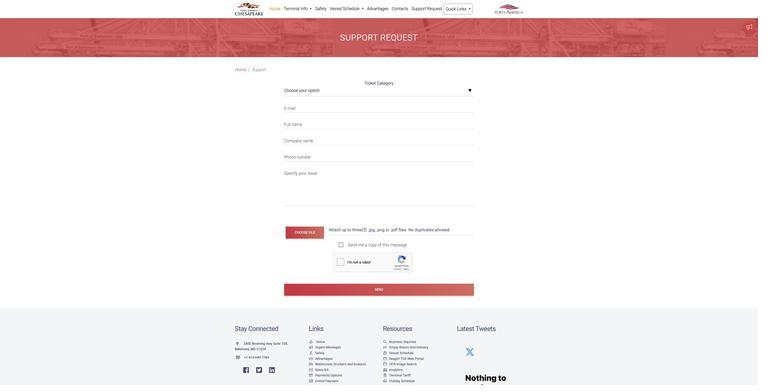 Task type: vqa. For each thing, say whether or not it's contained in the screenshot.
BUSINESS INQUIRIES
yes



Task type: describe. For each thing, give the bounding box(es) containing it.
0 horizontal spatial advantages
[[315, 357, 333, 361]]

105,
[[282, 342, 288, 346]]

ticket
[[365, 81, 376, 86]]

seagirt
[[389, 357, 400, 361]]

hwy
[[266, 342, 273, 346]]

exchange image
[[383, 346, 387, 350]]

bullhorn image
[[309, 346, 313, 350]]

urgent
[[315, 346, 325, 350]]

schedule for ship image
[[400, 352, 414, 355]]

anchor image
[[309, 341, 313, 344]]

business inquiries link
[[383, 340, 416, 344]]

truck container image
[[309, 363, 313, 367]]

0 vertical spatial schedule
[[343, 6, 360, 11]]

649-
[[255, 356, 262, 360]]

▼
[[469, 89, 472, 93]]

browser image
[[383, 358, 387, 361]]

1 safety from the top
[[315, 6, 327, 11]]

1 vertical spatial vessel schedule link
[[383, 352, 414, 355]]

your for choose
[[299, 88, 307, 93]]

company name
[[284, 139, 313, 144]]

and
[[410, 346, 416, 350]]

empty return and delivery link
[[383, 346, 429, 350]]

phone number
[[284, 155, 311, 160]]

analytics
[[389, 368, 403, 372]]

ship image
[[383, 352, 387, 355]]

phone
[[284, 155, 296, 160]]

number
[[297, 155, 311, 160]]

+1 410-649-7769
[[244, 356, 269, 360]]

0 vertical spatial vessel
[[330, 6, 342, 11]]

n4
[[325, 368, 329, 372]]

connected
[[248, 325, 279, 333]]

name for company name
[[303, 139, 313, 144]]

2 vertical spatial home
[[316, 340, 325, 344]]

2400 broening hwy suite 105, baltimore, md 21224 link
[[235, 342, 288, 352]]

stay
[[235, 325, 247, 333]]

search image
[[383, 341, 387, 344]]

0 vertical spatial home
[[269, 6, 281, 11]]

0 vertical spatial support
[[412, 6, 426, 11]]

0 vertical spatial vessel schedule
[[330, 6, 361, 11]]

credit card image
[[309, 375, 313, 378]]

image
[[397, 363, 406, 367]]

quick links
[[446, 7, 468, 11]]

payments
[[315, 374, 330, 378]]

map marker alt image
[[236, 343, 243, 346]]

holiday schedule
[[389, 380, 415, 384]]

1 horizontal spatial request
[[427, 6, 442, 11]]

full
[[284, 122, 291, 127]]

urgent messages link
[[309, 346, 341, 350]]

stay connected
[[235, 325, 279, 333]]

container storage image
[[309, 369, 313, 372]]

baltimore,
[[235, 348, 250, 352]]

md
[[251, 348, 256, 352]]

safety link for terminal info link
[[314, 4, 329, 14]]

1 horizontal spatial vessel
[[389, 352, 399, 355]]

info
[[301, 6, 308, 11]]

E-mail email field
[[284, 103, 474, 113]]

online
[[315, 380, 325, 384]]

contacts link
[[391, 4, 410, 14]]

file
[[309, 231, 315, 235]]

support request link
[[410, 4, 444, 14]]

ticket category
[[365, 81, 394, 86]]

terminal info
[[284, 6, 309, 11]]

tos
[[401, 357, 407, 361]]

1 vertical spatial home
[[235, 67, 246, 72]]

21224
[[257, 348, 266, 352]]

safety link for urgent messages link
[[309, 352, 325, 355]]

payments options
[[315, 374, 342, 378]]

and
[[348, 363, 353, 367]]

2400 broening hwy suite 105, baltimore, md 21224
[[235, 342, 288, 352]]

0 vertical spatial links
[[457, 7, 467, 11]]

holiday schedule link
[[383, 380, 415, 384]]

1 vertical spatial support request
[[340, 33, 418, 43]]

hand receiving image
[[309, 358, 313, 361]]

delivery
[[417, 346, 429, 350]]

choose for choose your option
[[284, 88, 298, 93]]

1 horizontal spatial advantages link
[[366, 4, 391, 14]]

portal
[[415, 357, 424, 361]]

terminal tariff link
[[383, 374, 411, 378]]

tweets
[[476, 325, 496, 333]]

business
[[389, 340, 403, 344]]

support request inside support request link
[[412, 6, 442, 11]]

navis n4 link
[[309, 368, 329, 372]]

facebook square image
[[243, 367, 249, 374]]

ocr
[[389, 363, 396, 367]]

browser image
[[383, 363, 387, 367]]

e-mail
[[284, 106, 296, 111]]

+1 410-649-7769 link
[[235, 356, 269, 360]]

home link for terminal info link
[[268, 4, 282, 14]]

analytics link
[[383, 368, 403, 372]]

home link for urgent messages link
[[309, 340, 325, 344]]

empty
[[389, 346, 399, 350]]

seagirt tos web portal
[[389, 357, 424, 361]]

web
[[408, 357, 414, 361]]

webaccess
[[315, 363, 333, 367]]

return
[[400, 346, 409, 350]]

messages
[[326, 346, 341, 350]]

webaccess (truckers and brokers) link
[[309, 363, 366, 367]]

Full name text field
[[284, 119, 474, 129]]

credit card front image
[[309, 380, 313, 383]]

issue
[[308, 171, 317, 176]]

message
[[391, 243, 407, 248]]



Task type: locate. For each thing, give the bounding box(es) containing it.
1 horizontal spatial name
[[303, 139, 313, 144]]

company
[[284, 139, 302, 144]]

0 horizontal spatial terminal
[[284, 6, 300, 11]]

1 vertical spatial request
[[381, 33, 418, 43]]

phone office image
[[236, 356, 244, 360]]

1 horizontal spatial home
[[269, 6, 281, 11]]

this
[[383, 243, 390, 248]]

1 horizontal spatial terminal
[[389, 374, 402, 378]]

name for full name
[[292, 122, 302, 127]]

name right company
[[303, 139, 313, 144]]

terminal info link
[[282, 4, 314, 14]]

your for specify
[[299, 171, 307, 176]]

terminal for terminal info
[[284, 6, 300, 11]]

safety right info
[[315, 6, 327, 11]]

choose for choose file
[[295, 231, 308, 235]]

0 vertical spatial name
[[292, 122, 302, 127]]

1 vertical spatial support
[[340, 33, 378, 43]]

terminal
[[284, 6, 300, 11], [389, 374, 402, 378]]

1 vertical spatial links
[[309, 325, 324, 333]]

(truckers
[[334, 363, 347, 367]]

0 vertical spatial advantages
[[367, 6, 389, 11]]

0 horizontal spatial support
[[252, 67, 267, 72]]

7769
[[262, 356, 269, 360]]

choose your option
[[284, 88, 320, 93]]

0 vertical spatial terminal
[[284, 6, 300, 11]]

specify your issue
[[284, 171, 317, 176]]

linkedin image
[[269, 367, 275, 374]]

1 horizontal spatial home link
[[268, 4, 282, 14]]

quick links link
[[444, 4, 473, 15]]

0 horizontal spatial home link
[[235, 67, 246, 73]]

advantages link left contacts
[[366, 4, 391, 14]]

full name
[[284, 122, 302, 127]]

bells image
[[383, 380, 387, 383]]

1 horizontal spatial links
[[457, 7, 467, 11]]

advantages up webaccess
[[315, 357, 333, 361]]

0 vertical spatial safety link
[[314, 4, 329, 14]]

navis
[[315, 368, 324, 372]]

latest
[[457, 325, 475, 333]]

specify
[[284, 171, 298, 176]]

send
[[348, 243, 357, 248]]

0 horizontal spatial vessel schedule
[[330, 6, 361, 11]]

2400
[[244, 342, 251, 346]]

send me a copy of this message
[[348, 243, 407, 248]]

Company name text field
[[284, 135, 474, 145]]

me
[[358, 243, 364, 248]]

choose file
[[295, 231, 315, 235]]

search
[[407, 363, 417, 367]]

send button
[[284, 284, 474, 296]]

online payment
[[315, 380, 339, 384]]

choose left 'file' in the bottom left of the page
[[295, 231, 308, 235]]

0 vertical spatial choose
[[284, 88, 298, 93]]

terminal tariff
[[389, 374, 411, 378]]

0 horizontal spatial vessel
[[330, 6, 342, 11]]

payment
[[326, 380, 339, 384]]

a
[[365, 243, 367, 248]]

terminal down analytics
[[389, 374, 402, 378]]

schedule for bells image
[[401, 380, 415, 384]]

2 vertical spatial support
[[252, 67, 267, 72]]

brokers)
[[354, 363, 366, 367]]

0 vertical spatial vessel schedule link
[[329, 4, 366, 14]]

ocr image search
[[389, 363, 417, 367]]

e-
[[284, 106, 288, 111]]

tariff
[[403, 374, 411, 378]]

1 vertical spatial terminal
[[389, 374, 402, 378]]

1 horizontal spatial support
[[340, 33, 378, 43]]

2 horizontal spatial support
[[412, 6, 426, 11]]

0 horizontal spatial links
[[309, 325, 324, 333]]

Specify your issue text field
[[284, 168, 474, 207]]

advantages
[[367, 6, 389, 11], [315, 357, 333, 361]]

+1
[[244, 356, 248, 360]]

safety link down urgent
[[309, 352, 325, 355]]

online payment link
[[309, 380, 339, 384]]

2 horizontal spatial home link
[[309, 340, 325, 344]]

suite
[[273, 342, 281, 346]]

category
[[377, 81, 394, 86]]

Phone number text field
[[284, 152, 474, 162]]

analytics image
[[383, 369, 387, 372]]

links right quick
[[457, 7, 467, 11]]

0 vertical spatial your
[[299, 88, 307, 93]]

options
[[331, 374, 342, 378]]

your left issue
[[299, 171, 307, 176]]

home
[[269, 6, 281, 11], [235, 67, 246, 72], [316, 340, 325, 344]]

user hard hat image
[[309, 352, 313, 355]]

1 vertical spatial schedule
[[400, 352, 414, 355]]

vessel schedule
[[330, 6, 361, 11], [389, 352, 414, 355]]

send
[[375, 288, 384, 292]]

2 vertical spatial home link
[[309, 340, 325, 344]]

your
[[299, 88, 307, 93], [299, 171, 307, 176]]

inquiries
[[404, 340, 416, 344]]

links up anchor image
[[309, 325, 324, 333]]

home link
[[268, 4, 282, 14], [235, 67, 246, 73], [309, 340, 325, 344]]

1 vertical spatial safety link
[[309, 352, 325, 355]]

0 horizontal spatial home
[[235, 67, 246, 72]]

0 horizontal spatial request
[[381, 33, 418, 43]]

1 vertical spatial advantages
[[315, 357, 333, 361]]

1 vertical spatial home link
[[235, 67, 246, 73]]

of
[[378, 243, 382, 248]]

1 vertical spatial name
[[303, 139, 313, 144]]

empty return and delivery
[[389, 346, 429, 350]]

broening
[[252, 342, 265, 346]]

1 horizontal spatial advantages
[[367, 6, 389, 11]]

quick
[[446, 7, 456, 11]]

1 vertical spatial vessel schedule
[[389, 352, 414, 355]]

1 vertical spatial advantages link
[[309, 357, 333, 361]]

file invoice image
[[383, 375, 387, 378]]

urgent messages
[[315, 346, 341, 350]]

1 horizontal spatial vessel schedule link
[[383, 352, 414, 355]]

safety link right info
[[314, 4, 329, 14]]

safety
[[315, 6, 327, 11], [315, 352, 325, 355]]

choose up mail
[[284, 88, 298, 93]]

0 horizontal spatial name
[[292, 122, 302, 127]]

copy
[[368, 243, 377, 248]]

advantages link up webaccess
[[309, 357, 333, 361]]

0 vertical spatial safety
[[315, 6, 327, 11]]

2 horizontal spatial home
[[316, 340, 325, 344]]

0 vertical spatial request
[[427, 6, 442, 11]]

mail
[[288, 106, 296, 111]]

1 vertical spatial safety
[[315, 352, 325, 355]]

contacts
[[392, 6, 409, 11]]

twitter square image
[[256, 367, 262, 374]]

webaccess (truckers and brokers)
[[315, 363, 366, 367]]

2 safety from the top
[[315, 352, 325, 355]]

advantages link
[[366, 4, 391, 14], [309, 357, 333, 361]]

seagirt tos web portal link
[[383, 357, 424, 361]]

Attach up to three(3) .jpg, .png or .pdf files. No duplicates allowed. text field
[[328, 225, 475, 236]]

410-
[[249, 356, 255, 360]]

advantages left contacts
[[367, 6, 389, 11]]

safety link
[[314, 4, 329, 14], [309, 352, 325, 355]]

1 vertical spatial your
[[299, 171, 307, 176]]

1 vertical spatial choose
[[295, 231, 308, 235]]

latest tweets
[[457, 325, 496, 333]]

safety down urgent
[[315, 352, 325, 355]]

1 horizontal spatial vessel schedule
[[389, 352, 414, 355]]

name right full
[[292, 122, 302, 127]]

0 horizontal spatial vessel schedule link
[[329, 4, 366, 14]]

terminal for terminal tariff
[[389, 374, 402, 378]]

schedule
[[343, 6, 360, 11], [400, 352, 414, 355], [401, 380, 415, 384]]

0 vertical spatial home link
[[268, 4, 282, 14]]

0 vertical spatial support request
[[412, 6, 442, 11]]

navis n4
[[315, 368, 329, 372]]

business inquiries
[[389, 340, 416, 344]]

ocr image search link
[[383, 363, 417, 367]]

0 vertical spatial advantages link
[[366, 4, 391, 14]]

holiday
[[389, 380, 401, 384]]

your left option
[[299, 88, 307, 93]]

terminal left info
[[284, 6, 300, 11]]

2 vertical spatial schedule
[[401, 380, 415, 384]]

1 vertical spatial vessel
[[389, 352, 399, 355]]

0 horizontal spatial advantages link
[[309, 357, 333, 361]]



